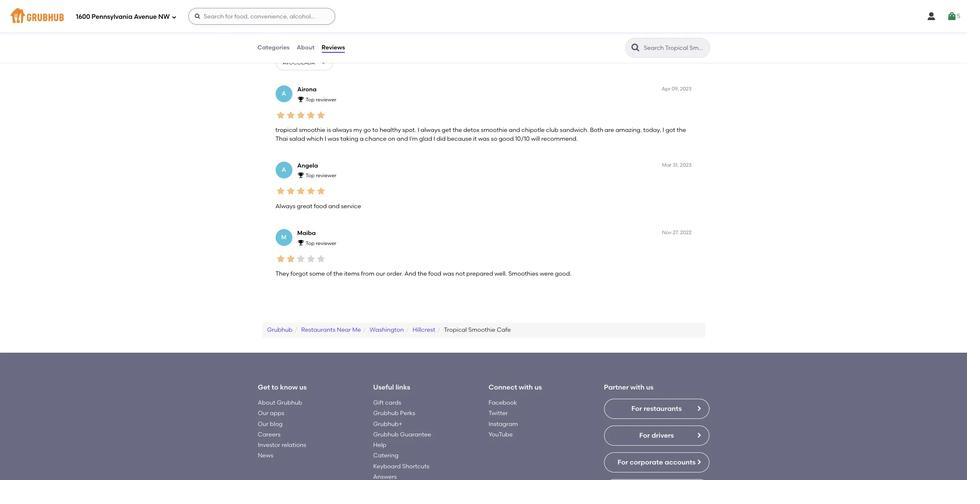 Task type: vqa. For each thing, say whether or not it's contained in the screenshot.
Nuz within the Bimbo Panque con Nuz $2.99
no



Task type: locate. For each thing, give the bounding box(es) containing it.
food right great
[[314, 203, 327, 210]]

top reviewer down angela
[[306, 173, 336, 179]]

1 vertical spatial reviewer
[[316, 173, 336, 179]]

1 horizontal spatial with
[[631, 384, 645, 392]]

1 vertical spatial top
[[306, 173, 315, 179]]

to right go
[[372, 127, 378, 134]]

1 trophy icon image from the top
[[297, 96, 304, 103]]

get
[[442, 127, 451, 134]]

svg image inside 5 button
[[947, 11, 957, 21]]

0 horizontal spatial about
[[258, 400, 275, 407]]

catering
[[373, 453, 399, 460]]

3 top from the top
[[306, 241, 315, 247]]

1 vertical spatial trophy icon image
[[297, 172, 304, 179]]

for
[[632, 405, 642, 413], [639, 432, 650, 440], [618, 459, 628, 467]]

1 horizontal spatial svg image
[[947, 11, 957, 21]]

recommend.
[[541, 135, 578, 142]]

are
[[605, 127, 614, 134]]

shortcuts
[[402, 464, 429, 471]]

about
[[297, 44, 315, 51], [258, 400, 275, 407]]

grubhub
[[267, 327, 293, 334], [277, 400, 302, 407], [373, 411, 399, 418], [373, 432, 399, 439]]

2 trophy icon image from the top
[[297, 172, 304, 179]]

trophy icon image
[[297, 96, 304, 103], [297, 172, 304, 179], [297, 240, 304, 246]]

0 vertical spatial our
[[258, 411, 269, 418]]

0 vertical spatial reviewer
[[316, 97, 336, 103]]

2 horizontal spatial and
[[509, 127, 520, 134]]

our
[[376, 271, 385, 278]]

1 vertical spatial about
[[258, 400, 275, 407]]

0 vertical spatial right image
[[696, 406, 702, 413]]

trophy icon image down maiba
[[297, 240, 304, 246]]

good
[[499, 135, 514, 142]]

0 horizontal spatial always
[[332, 127, 352, 134]]

0 vertical spatial to
[[372, 127, 378, 134]]

restaurants
[[644, 405, 682, 413]]

reviews
[[310, 2, 328, 8]]

Search for food, convenience, alcohol... search field
[[188, 8, 335, 25]]

1 orders from the left
[[364, 32, 382, 39]]

2 vertical spatial reviewer
[[316, 241, 336, 247]]

2 vertical spatial top
[[306, 241, 315, 247]]

were
[[540, 271, 554, 278]]

search icon image
[[631, 43, 641, 53]]

restaurant
[[288, 32, 318, 39]]

get to know us
[[258, 384, 307, 392]]

for drivers
[[639, 432, 674, 440]]

top reviewer down airona
[[306, 97, 336, 103]]

1 horizontal spatial and
[[397, 135, 408, 142]]

0 vertical spatial top
[[306, 97, 315, 103]]

chance
[[365, 135, 387, 142]]

a left angela
[[282, 166, 286, 174]]

trophy icon image down angela
[[297, 172, 304, 179]]

plus icon image
[[321, 61, 326, 66]]

smoothies
[[508, 271, 538, 278]]

smoothie up the which
[[299, 127, 325, 134]]

1 horizontal spatial about
[[297, 44, 315, 51]]

2 vertical spatial and
[[328, 203, 340, 210]]

1 vertical spatial food
[[428, 271, 441, 278]]

a left airona
[[282, 90, 286, 97]]

reviewer up of
[[316, 241, 336, 247]]

1 horizontal spatial not
[[456, 271, 465, 278]]

us right connect
[[535, 384, 542, 392]]

1 vertical spatial to
[[272, 384, 279, 392]]

about grubhub our apps our blog careers investor relations news
[[258, 400, 306, 460]]

2023 for tropical smoothie is always my go to healthy spot. i always get the detox smoothie and chipotle club sandwich. both are amazing. today, i got the thai salad which i was taking a chance on and i'm glad i did because it was so good 10/10 will recommend.
[[680, 86, 692, 92]]

restaurants
[[301, 327, 336, 334]]

1 horizontal spatial smoothie
[[481, 127, 507, 134]]

top down maiba
[[306, 241, 315, 247]]

3 trophy icon image from the top
[[297, 240, 304, 246]]

2 vertical spatial top reviewer
[[306, 241, 336, 247]]

for down partner with us
[[632, 405, 642, 413]]

about inside about grubhub our apps our blog careers investor relations news
[[258, 400, 275, 407]]

us right know
[[299, 384, 307, 392]]

2 top reviewer from the top
[[306, 173, 336, 179]]

about up our apps link at bottom left
[[258, 400, 275, 407]]

youtube
[[489, 432, 513, 439]]

right image
[[696, 460, 702, 466]]

1 reviewer from the top
[[316, 97, 336, 103]]

0 vertical spatial a
[[282, 90, 286, 97]]

right image
[[696, 406, 702, 413], [696, 433, 702, 439]]

avenue
[[134, 13, 157, 20]]

careers
[[258, 432, 281, 439]]

2023 right 31,
[[680, 162, 692, 168]]

2 a from the top
[[282, 166, 286, 174]]

1 2023 from the top
[[680, 86, 692, 92]]

svg image
[[926, 11, 936, 21], [194, 13, 201, 20]]

and left service
[[328, 203, 340, 210]]

shenishe ordered:
[[275, 47, 319, 52]]

2 right image from the top
[[696, 433, 702, 439]]

grubhub down grubhub+ 'link'
[[373, 432, 399, 439]]

star icon image
[[297, 1, 304, 8], [275, 16, 286, 26], [286, 16, 296, 26], [296, 16, 306, 26], [306, 16, 316, 26], [316, 16, 326, 26], [275, 110, 286, 120], [286, 110, 296, 120], [296, 110, 306, 120], [306, 110, 316, 120], [316, 110, 326, 120], [275, 186, 286, 197], [286, 186, 296, 197], [296, 186, 306, 197], [306, 186, 316, 197], [316, 186, 326, 197], [275, 254, 286, 264], [286, 254, 296, 264], [296, 254, 306, 264], [306, 254, 316, 264], [316, 254, 326, 264]]

trophy icon image down airona
[[297, 96, 304, 103]]

grubhub guarantee link
[[373, 432, 431, 439]]

was right it
[[478, 135, 490, 142]]

27,
[[673, 230, 679, 236]]

2 always from the left
[[421, 127, 440, 134]]

top down angela
[[306, 173, 315, 179]]

0 vertical spatial 2023
[[680, 86, 692, 92]]

1 with from the left
[[519, 384, 533, 392]]

grubhub link
[[267, 327, 293, 334]]

0 horizontal spatial orders
[[364, 32, 382, 39]]

1 right image from the top
[[696, 406, 702, 413]]

0 vertical spatial top reviewer
[[306, 97, 336, 103]]

1 vertical spatial our
[[258, 421, 269, 428]]

1 horizontal spatial us
[[535, 384, 542, 392]]

reviewer down airona
[[316, 97, 336, 103]]

reviewer for maiba
[[316, 241, 336, 247]]

always up taking
[[332, 127, 352, 134]]

blog
[[270, 421, 283, 428]]

0 vertical spatial trophy icon image
[[297, 96, 304, 103]]

always up glad
[[421, 127, 440, 134]]

to inside tropical smoothie is always my go to healthy spot. i always get the detox smoothie and chipotle club sandwich. both are amazing. today, i got the thai salad which i was taking a chance on and i'm glad i did because it was so good 10/10 will recommend.
[[372, 127, 378, 134]]

was left the prepared
[[443, 271, 454, 278]]

1 vertical spatial for
[[639, 432, 650, 440]]

2023 for always great food and service
[[680, 162, 692, 168]]

smoothie up so
[[481, 127, 507, 134]]

2 horizontal spatial was
[[478, 135, 490, 142]]

the up the because
[[453, 127, 462, 134]]

right image inside for restaurants link
[[696, 406, 702, 413]]

grubhub down know
[[277, 400, 302, 407]]

1 top reviewer from the top
[[306, 97, 336, 103]]

for left corporate
[[618, 459, 628, 467]]

top reviewer for maiba
[[306, 241, 336, 247]]

1 a from the top
[[282, 90, 286, 97]]

svg image left 5 button
[[926, 11, 936, 21]]

31,
[[673, 162, 679, 168]]

not left the prepared
[[456, 271, 465, 278]]

2023
[[680, 86, 692, 92], [680, 162, 692, 168]]

gift cards link
[[373, 400, 401, 407]]

0 horizontal spatial and
[[328, 203, 340, 210]]

1 top from the top
[[306, 97, 315, 103]]

grubhub down gift cards link
[[373, 411, 399, 418]]

1 our from the top
[[258, 411, 269, 418]]

Search Tropical Smoothie Cafe  search field
[[643, 44, 707, 52]]

right image inside for drivers link
[[696, 433, 702, 439]]

spot.
[[402, 127, 416, 134]]

and up 10/10
[[509, 127, 520, 134]]

about down restaurant
[[297, 44, 315, 51]]

apr
[[662, 86, 671, 92]]

orders
[[364, 32, 382, 39], [465, 32, 483, 39]]

youtube link
[[489, 432, 513, 439]]

0 horizontal spatial food
[[314, 203, 327, 210]]

i right the which
[[325, 135, 326, 142]]

grubhub left restaurants
[[267, 327, 293, 334]]

1 horizontal spatial food
[[428, 271, 441, 278]]

and
[[405, 271, 416, 278]]

mar 31, 2023
[[662, 162, 692, 168]]

1 horizontal spatial always
[[421, 127, 440, 134]]

0 horizontal spatial with
[[519, 384, 533, 392]]

careers link
[[258, 432, 281, 439]]

about inside button
[[297, 44, 315, 51]]

for restaurants link
[[604, 399, 709, 420]]

was down is
[[328, 135, 339, 142]]

1 vertical spatial a
[[282, 166, 286, 174]]

for left the drivers
[[639, 432, 650, 440]]

top for airona
[[306, 97, 315, 103]]

perks
[[400, 411, 415, 418]]

2 2023 from the top
[[680, 162, 692, 168]]

our apps link
[[258, 411, 284, 418]]

i left got
[[663, 127, 664, 134]]

2 our from the top
[[258, 421, 269, 428]]

us up for restaurants
[[646, 384, 654, 392]]

0 vertical spatial for
[[632, 405, 642, 413]]

10/10
[[515, 135, 530, 142]]

right image right restaurants
[[696, 406, 702, 413]]

2 us from the left
[[535, 384, 542, 392]]

2 top from the top
[[306, 173, 315, 179]]

food right and
[[428, 271, 441, 278]]

3 us from the left
[[646, 384, 654, 392]]

partner
[[604, 384, 629, 392]]

svg image
[[947, 11, 957, 21], [171, 14, 177, 20]]

about grubhub link
[[258, 400, 302, 407]]

2 horizontal spatial us
[[646, 384, 654, 392]]

ordered:
[[299, 47, 319, 52]]

0 horizontal spatial us
[[299, 384, 307, 392]]

links
[[396, 384, 410, 392]]

2 reviewer from the top
[[316, 173, 336, 179]]

1600 pennsylvania avenue nw
[[76, 13, 170, 20]]

and right on at the top of the page
[[397, 135, 408, 142]]

they forgot some of the items from our order. and the food was not prepared well. smoothies were good.
[[275, 271, 572, 278]]

with
[[519, 384, 533, 392], [631, 384, 645, 392]]

us
[[299, 384, 307, 392], [535, 384, 542, 392], [646, 384, 654, 392]]

to right get
[[272, 384, 279, 392]]

1 horizontal spatial orders
[[465, 32, 483, 39]]

accuracy
[[393, 32, 420, 39]]

with right connect
[[519, 384, 533, 392]]

i right spot.
[[418, 127, 419, 134]]

1 always from the left
[[332, 127, 352, 134]]

2 vertical spatial trophy icon image
[[297, 240, 304, 246]]

near
[[337, 327, 351, 334]]

got
[[666, 127, 675, 134]]

2 vertical spatial for
[[618, 459, 628, 467]]

top reviewer
[[306, 97, 336, 103], [306, 173, 336, 179], [306, 241, 336, 247]]

orders left for
[[364, 32, 382, 39]]

2 with from the left
[[631, 384, 645, 392]]

our up our blog link
[[258, 411, 269, 418]]

top for maiba
[[306, 241, 315, 247]]

grubhub perks link
[[373, 411, 415, 418]]

1 smoothie from the left
[[299, 127, 325, 134]]

this restaurant does not check orders for accuracy before sending orders out.
[[275, 32, 496, 39]]

right image up right image
[[696, 433, 702, 439]]

tropical
[[275, 127, 298, 134]]

0 horizontal spatial smoothie
[[299, 127, 325, 134]]

0 vertical spatial about
[[297, 44, 315, 51]]

trophy icon image for angela
[[297, 172, 304, 179]]

1 vertical spatial right image
[[696, 433, 702, 439]]

svg image right nw
[[194, 13, 201, 20]]

for for for corporate accounts
[[618, 459, 628, 467]]

sending
[[441, 32, 464, 39]]

our up careers link
[[258, 421, 269, 428]]

categories button
[[257, 33, 290, 63]]

top reviewer down maiba
[[306, 241, 336, 247]]

reviewer for airona
[[316, 97, 336, 103]]

nov
[[662, 230, 672, 236]]

m
[[281, 234, 286, 241]]

0 horizontal spatial to
[[272, 384, 279, 392]]

2 smoothie from the left
[[481, 127, 507, 134]]

gift cards grubhub perks grubhub+ grubhub guarantee help catering keyboard shortcuts
[[373, 400, 431, 471]]

a
[[282, 90, 286, 97], [282, 166, 286, 174]]

thai
[[275, 135, 288, 142]]

facebook
[[489, 400, 517, 407]]

2023 right the 09, at the top right of the page
[[680, 86, 692, 92]]

top down airona
[[306, 97, 315, 103]]

with for connect
[[519, 384, 533, 392]]

tropical
[[444, 327, 467, 334]]

us for connect with us
[[535, 384, 542, 392]]

with right 'partner' at the bottom right of the page
[[631, 384, 645, 392]]

1 vertical spatial 2023
[[680, 162, 692, 168]]

0 horizontal spatial not
[[335, 32, 344, 39]]

3 reviewer from the top
[[316, 241, 336, 247]]

1 horizontal spatial to
[[372, 127, 378, 134]]

not right does
[[335, 32, 344, 39]]

nw
[[158, 13, 170, 20]]

always
[[332, 127, 352, 134], [421, 127, 440, 134]]

0 vertical spatial not
[[335, 32, 344, 39]]

orders left 'out.'
[[465, 32, 483, 39]]

smoothie
[[468, 327, 496, 334]]

reviewer down angela
[[316, 173, 336, 179]]

1 vertical spatial top reviewer
[[306, 173, 336, 179]]

our
[[258, 411, 269, 418], [258, 421, 269, 428]]

our blog link
[[258, 421, 283, 428]]

investor
[[258, 442, 280, 450]]

not
[[335, 32, 344, 39], [456, 271, 465, 278]]

the right and
[[418, 271, 427, 278]]

i left did in the top left of the page
[[434, 135, 435, 142]]

amazing.
[[616, 127, 642, 134]]

3 top reviewer from the top
[[306, 241, 336, 247]]

5
[[957, 13, 961, 20]]



Task type: describe. For each thing, give the bounding box(es) containing it.
top for angela
[[306, 173, 315, 179]]

reviews
[[322, 44, 345, 51]]

apps
[[270, 411, 284, 418]]

1 horizontal spatial svg image
[[926, 11, 936, 21]]

for corporate accounts link
[[604, 453, 709, 473]]

keyboard
[[373, 464, 401, 471]]

sandwich.
[[560, 127, 589, 134]]

on
[[388, 135, 395, 142]]

for corporate accounts
[[618, 459, 696, 467]]

the right got
[[677, 127, 686, 134]]

categories
[[257, 44, 290, 51]]

drivers
[[652, 432, 674, 440]]

0 vertical spatial and
[[509, 127, 520, 134]]

0 vertical spatial food
[[314, 203, 327, 210]]

prepared
[[466, 271, 493, 278]]

top reviewer for angela
[[306, 173, 336, 179]]

did
[[437, 135, 446, 142]]

i'm
[[409, 135, 418, 142]]

restaurants near me link
[[301, 327, 361, 334]]

me
[[352, 327, 361, 334]]

partner with us
[[604, 384, 654, 392]]

about button
[[296, 33, 315, 63]]

for for for restaurants
[[632, 405, 642, 413]]

from
[[361, 271, 374, 278]]

1 vertical spatial and
[[397, 135, 408, 142]]

pennsylvania
[[92, 13, 132, 20]]

get
[[258, 384, 270, 392]]

cards
[[385, 400, 401, 407]]

today,
[[643, 127, 661, 134]]

tropical smoothie cafe link
[[444, 327, 511, 334]]

2 orders from the left
[[465, 32, 483, 39]]

1 us from the left
[[299, 384, 307, 392]]

this
[[275, 32, 287, 39]]

always
[[275, 203, 295, 210]]

gift
[[373, 400, 384, 407]]

1 vertical spatial not
[[456, 271, 465, 278]]

grubhub inside about grubhub our apps our blog careers investor relations news
[[277, 400, 302, 407]]

connect with us
[[489, 384, 542, 392]]

0 horizontal spatial svg image
[[194, 13, 201, 20]]

so
[[491, 135, 497, 142]]

hillcrest link
[[413, 327, 435, 334]]

taking
[[340, 135, 358, 142]]

always great food and service
[[275, 203, 361, 210]]

3 reviews
[[306, 2, 328, 8]]

instagram
[[489, 421, 518, 428]]

right image for for drivers
[[696, 433, 702, 439]]

forgot
[[291, 271, 308, 278]]

nov 27, 2022
[[662, 230, 692, 236]]

instagram link
[[489, 421, 518, 428]]

chipotle
[[522, 127, 545, 134]]

1 horizontal spatial was
[[443, 271, 454, 278]]

top reviewer for airona
[[306, 97, 336, 103]]

help
[[373, 442, 386, 450]]

hillcrest
[[413, 327, 435, 334]]

a for angela
[[282, 166, 286, 174]]

1600
[[76, 13, 90, 20]]

maiba
[[297, 230, 316, 237]]

reviewer for angela
[[316, 173, 336, 179]]

facebook link
[[489, 400, 517, 407]]

for
[[384, 32, 391, 39]]

salad
[[289, 135, 305, 142]]

keyboard shortcuts link
[[373, 464, 429, 471]]

the right of
[[333, 271, 343, 278]]

some
[[309, 271, 325, 278]]

order.
[[387, 271, 403, 278]]

my
[[353, 127, 362, 134]]

facebook twitter instagram youtube
[[489, 400, 518, 439]]

a
[[360, 135, 364, 142]]

restaurants near me
[[301, 327, 361, 334]]

great
[[297, 203, 312, 210]]

trophy icon image for maiba
[[297, 240, 304, 246]]

washington link
[[370, 327, 404, 334]]

5 button
[[947, 9, 961, 24]]

know
[[280, 384, 298, 392]]

they
[[275, 271, 289, 278]]

09,
[[672, 86, 679, 92]]

investor relations link
[[258, 442, 306, 450]]

it
[[473, 135, 477, 142]]

before
[[421, 32, 440, 39]]

us for partner with us
[[646, 384, 654, 392]]

trophy icon image for airona
[[297, 96, 304, 103]]

for drivers link
[[604, 426, 709, 446]]

right image for for restaurants
[[696, 406, 702, 413]]

connect
[[489, 384, 517, 392]]

about for about
[[297, 44, 315, 51]]

0 horizontal spatial svg image
[[171, 14, 177, 20]]

news
[[258, 453, 273, 460]]

apr 09, 2023
[[662, 86, 692, 92]]

main navigation navigation
[[0, 0, 967, 33]]

guarantee
[[400, 432, 431, 439]]

a for airona
[[282, 90, 286, 97]]

about for about grubhub our apps our blog careers investor relations news
[[258, 400, 275, 407]]

grubhub+
[[373, 421, 402, 428]]

accounts
[[665, 459, 696, 467]]

with for partner
[[631, 384, 645, 392]]

relations
[[282, 442, 306, 450]]

will
[[531, 135, 540, 142]]

tropical smoothie is always my go to healthy spot. i always get the detox smoothie and chipotle club sandwich. both are amazing. today, i got the thai salad which i was taking a chance on and i'm glad i did because it was so good 10/10 will recommend.
[[275, 127, 686, 142]]

0 horizontal spatial was
[[328, 135, 339, 142]]

for for for drivers
[[639, 432, 650, 440]]



